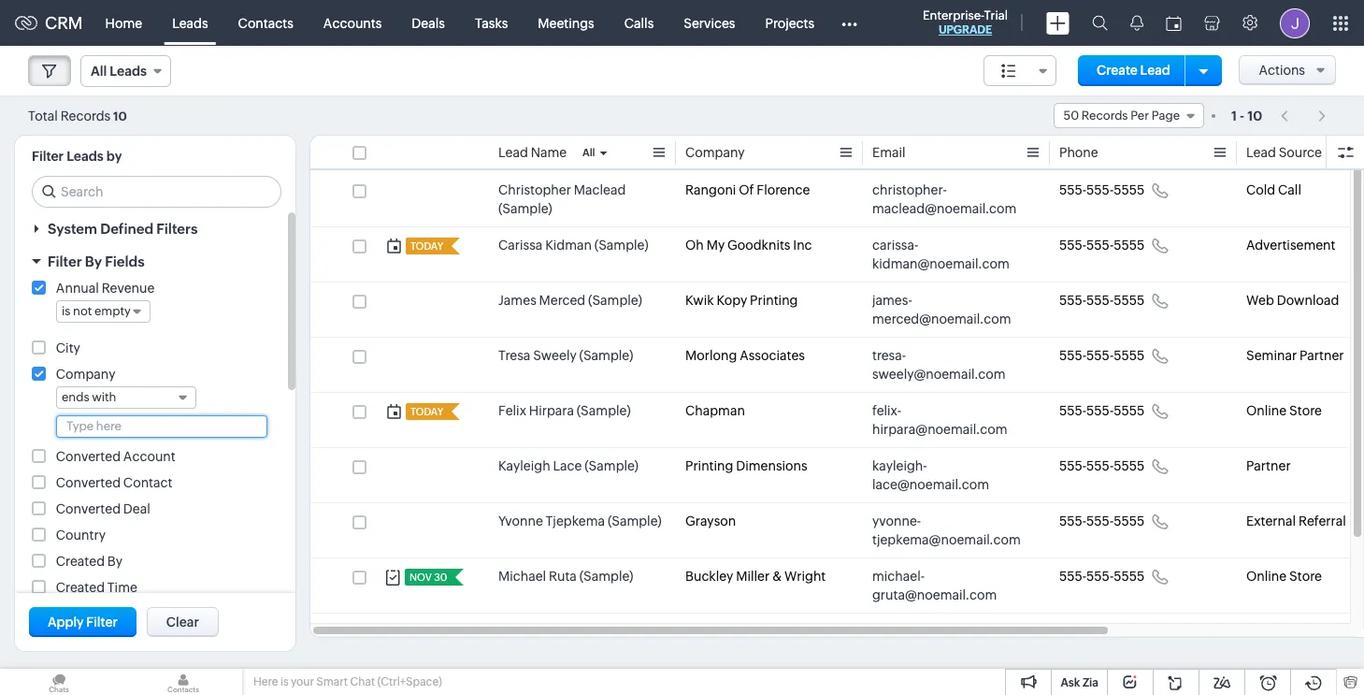 Task type: locate. For each thing, give the bounding box(es) containing it.
online store for felix- hirpara@noemail.com
[[1247, 403, 1323, 418]]

company up ends with
[[56, 367, 116, 382]]

2 vertical spatial converted
[[56, 501, 121, 516]]

leads link
[[157, 0, 223, 45]]

Other Modules field
[[830, 8, 870, 38]]

navigation
[[1272, 102, 1337, 129]]

1 converted from the top
[[56, 449, 121, 464]]

0 vertical spatial store
[[1290, 403, 1323, 418]]

company up rangoni
[[686, 145, 745, 160]]

(sample) right merced
[[588, 293, 643, 308]]

lead name
[[499, 145, 567, 160]]

4 5555 from the top
[[1114, 348, 1145, 363]]

city
[[56, 341, 80, 355]]

printing right 'kopy'
[[750, 293, 798, 308]]

10 up by in the top left of the page
[[113, 109, 127, 123]]

(sample) for tresa sweely (sample)
[[580, 348, 634, 363]]

leads down "home" link
[[110, 64, 147, 79]]

9 5555 from the top
[[1114, 624, 1145, 639]]

lead right "create"
[[1141, 63, 1171, 78]]

yvonne
[[499, 514, 543, 529]]

1 vertical spatial today link
[[406, 403, 445, 420]]

1 horizontal spatial leads
[[110, 64, 147, 79]]

1 cold call from the top
[[1247, 182, 1302, 197]]

None field
[[984, 55, 1057, 86]]

1 cold from the top
[[1247, 182, 1276, 197]]

10 right -
[[1248, 108, 1263, 123]]

1 vertical spatial by
[[107, 554, 123, 569]]

create menu image
[[1047, 12, 1070, 34]]

tresa sweely (sample)
[[499, 348, 634, 363]]

0 vertical spatial company
[[686, 145, 745, 160]]

christopher
[[499, 182, 572, 197]]

ends
[[62, 390, 89, 404]]

apply filter
[[48, 615, 118, 630]]

filter inside dropdown button
[[48, 254, 82, 269]]

kayleigh lace (sample) link
[[499, 457, 639, 475]]

is left your
[[281, 675, 289, 689]]

created down country
[[56, 554, 105, 569]]

1 vertical spatial leads
[[110, 64, 147, 79]]

(sample) right ruta
[[580, 569, 634, 584]]

all up total records 10 in the top left of the page
[[91, 64, 107, 79]]

associates
[[740, 348, 805, 363]]

sweely
[[533, 348, 577, 363]]

1 horizontal spatial is
[[281, 675, 289, 689]]

1 vertical spatial call
[[1279, 624, 1302, 639]]

1 vertical spatial is
[[281, 675, 289, 689]]

filter
[[32, 149, 64, 164], [48, 254, 82, 269], [86, 615, 118, 630]]

crm link
[[15, 13, 83, 33]]

profile image
[[1281, 8, 1311, 38]]

7 555-555-5555 from the top
[[1060, 514, 1145, 529]]

converted up country
[[56, 501, 121, 516]]

1 online from the top
[[1247, 403, 1287, 418]]

phone
[[1060, 145, 1099, 160]]

call for theola- frey@noemail.com
[[1279, 624, 1302, 639]]

printing up grayson
[[686, 458, 734, 473]]

2 vertical spatial leads
[[67, 149, 104, 164]]

(sample) inside "link"
[[580, 348, 634, 363]]

converted up converted contact
[[56, 449, 121, 464]]

555-555-5555 for carissa- kidman@noemail.com
[[1060, 238, 1145, 253]]

555-555-5555 for theola- frey@noemail.com
[[1060, 624, 1145, 639]]

here
[[254, 675, 278, 689]]

carissa kidman (sample)
[[499, 238, 649, 253]]

all up the maclead
[[583, 147, 596, 158]]

online store down 'seminar partner'
[[1247, 403, 1323, 418]]

1 vertical spatial partner
[[1247, 458, 1292, 473]]

created down created by
[[56, 580, 105, 595]]

10 inside total records 10
[[113, 109, 127, 123]]

christopher- maclead@noemail.com link
[[873, 181, 1023, 218]]

(sample) right hirpara
[[577, 403, 631, 418]]

6 5555 from the top
[[1114, 458, 1145, 473]]

1 store from the top
[[1290, 403, 1323, 418]]

0 horizontal spatial all
[[91, 64, 107, 79]]

2 vertical spatial filter
[[86, 615, 118, 630]]

0 horizontal spatial lead
[[499, 145, 528, 160]]

by up annual revenue
[[85, 254, 102, 269]]

meetings link
[[523, 0, 610, 45]]

2 today from the top
[[411, 406, 444, 417]]

0 vertical spatial today link
[[406, 238, 445, 254]]

5555 for carissa- kidman@noemail.com
[[1114, 238, 1145, 253]]

1 today link from the top
[[406, 238, 445, 254]]

is not empty field
[[56, 300, 150, 323]]

5555 for kayleigh- lace@noemail.com
[[1114, 458, 1145, 473]]

1 call from the top
[[1279, 182, 1302, 197]]

555-555-5555
[[1060, 182, 1145, 197], [1060, 238, 1145, 253], [1060, 293, 1145, 308], [1060, 348, 1145, 363], [1060, 403, 1145, 418], [1060, 458, 1145, 473], [1060, 514, 1145, 529], [1060, 569, 1145, 584], [1060, 624, 1145, 639]]

row group containing christopher maclead (sample)
[[311, 172, 1365, 695]]

2 5555 from the top
[[1114, 238, 1145, 253]]

online for michael- gruta@noemail.com
[[1247, 569, 1287, 584]]

kwik kopy printing
[[686, 293, 798, 308]]

tile
[[708, 624, 729, 639]]

country
[[56, 528, 106, 543]]

lead left source at top
[[1247, 145, 1277, 160]]

defined
[[100, 221, 153, 237]]

(sample) inside 'link'
[[588, 293, 643, 308]]

3 5555 from the top
[[1114, 293, 1145, 308]]

1 created from the top
[[56, 554, 105, 569]]

filter up "annual"
[[48, 254, 82, 269]]

chat
[[350, 675, 375, 689]]

2 call from the top
[[1279, 624, 1302, 639]]

leads for filter leads by
[[67, 149, 104, 164]]

1 vertical spatial online store
[[1247, 569, 1323, 584]]

0 vertical spatial all
[[91, 64, 107, 79]]

meetings
[[538, 15, 595, 30]]

hirpara
[[529, 403, 574, 418]]

1 today from the top
[[411, 240, 444, 252]]

1 vertical spatial filter
[[48, 254, 82, 269]]

1 vertical spatial created
[[56, 580, 105, 595]]

1 horizontal spatial by
[[107, 554, 123, 569]]

0 vertical spatial by
[[85, 254, 102, 269]]

1 vertical spatial all
[[583, 147, 596, 158]]

lead source
[[1247, 145, 1323, 160]]

kidman@noemail.com
[[873, 256, 1010, 271]]

fields
[[105, 254, 145, 269]]

2 converted from the top
[[56, 475, 121, 490]]

555-
[[1060, 182, 1087, 197], [1087, 182, 1114, 197], [1060, 238, 1087, 253], [1087, 238, 1114, 253], [1060, 293, 1087, 308], [1087, 293, 1114, 308], [1060, 348, 1087, 363], [1087, 348, 1114, 363], [1060, 403, 1087, 418], [1087, 403, 1114, 418], [1060, 458, 1087, 473], [1087, 458, 1114, 473], [1060, 514, 1087, 529], [1087, 514, 1114, 529], [1060, 569, 1087, 584], [1087, 569, 1114, 584], [1060, 624, 1087, 639], [1087, 624, 1114, 639]]

today link for carissa
[[406, 238, 445, 254]]

0 vertical spatial is
[[62, 304, 71, 318]]

1 5555 from the top
[[1114, 182, 1145, 197]]

leads left by in the top left of the page
[[67, 149, 104, 164]]

ask
[[1061, 676, 1081, 689]]

lace@noemail.com
[[873, 477, 990, 492]]

2 cold call from the top
[[1247, 624, 1302, 639]]

name
[[531, 145, 567, 160]]

1 555-555-5555 from the top
[[1060, 182, 1145, 197]]

0 vertical spatial leads
[[172, 15, 208, 30]]

2 online from the top
[[1247, 569, 1287, 584]]

(sample) right lace
[[585, 458, 639, 473]]

0 horizontal spatial leads
[[67, 149, 104, 164]]

0 vertical spatial call
[[1279, 182, 1302, 197]]

(sample) right sweely
[[580, 348, 634, 363]]

system defined filters button
[[15, 212, 296, 245]]

external
[[1247, 514, 1297, 529]]

0 horizontal spatial partner
[[1247, 458, 1292, 473]]

lead for lead name
[[499, 145, 528, 160]]

ruta
[[549, 569, 577, 584]]

is left not
[[62, 304, 71, 318]]

1 vertical spatial online
[[1247, 569, 1287, 584]]

(sample) right the frey in the left bottom of the page
[[571, 624, 625, 639]]

1 vertical spatial converted
[[56, 475, 121, 490]]

christopher- maclead@noemail.com
[[873, 182, 1017, 216]]

(sample) for christopher maclead (sample)
[[499, 201, 553, 216]]

3 555-555-5555 from the top
[[1060, 293, 1145, 308]]

services link
[[669, 0, 751, 45]]

printing
[[750, 293, 798, 308], [686, 458, 734, 473]]

0 vertical spatial online store
[[1247, 403, 1323, 418]]

deals
[[412, 15, 445, 30]]

tjepkema
[[546, 514, 605, 529]]

2 today link from the top
[[406, 403, 445, 420]]

email
[[873, 145, 906, 160]]

8 5555 from the top
[[1114, 569, 1145, 584]]

5555 for tresa- sweely@noemail.com
[[1114, 348, 1145, 363]]

1 vertical spatial printing
[[686, 458, 734, 473]]

5 5555 from the top
[[1114, 403, 1145, 418]]

created time
[[56, 580, 137, 595]]

james-
[[873, 293, 913, 308]]

50
[[1064, 109, 1080, 123]]

felix hirpara (sample)
[[499, 403, 631, 418]]

partner up external
[[1247, 458, 1292, 473]]

all
[[91, 64, 107, 79], [583, 147, 596, 158]]

filter leads by
[[32, 149, 122, 164]]

online store
[[1247, 403, 1323, 418], [1247, 569, 1323, 584]]

0 vertical spatial cold
[[1247, 182, 1276, 197]]

converted for converted deal
[[56, 501, 121, 516]]

records up 'filter leads by'
[[60, 108, 111, 123]]

6 555-555-5555 from the top
[[1060, 458, 1145, 473]]

0 horizontal spatial records
[[60, 108, 111, 123]]

leads
[[172, 15, 208, 30], [110, 64, 147, 79], [67, 149, 104, 164]]

converted up converted deal
[[56, 475, 121, 490]]

buckley miller & wright
[[686, 569, 826, 584]]

2 created from the top
[[56, 580, 105, 595]]

2 horizontal spatial lead
[[1247, 145, 1277, 160]]

records for total
[[60, 108, 111, 123]]

4 555-555-5555 from the top
[[1060, 348, 1145, 363]]

upgrade
[[939, 23, 993, 36]]

1 horizontal spatial partner
[[1300, 348, 1345, 363]]

1 vertical spatial store
[[1290, 569, 1323, 584]]

0 horizontal spatial by
[[85, 254, 102, 269]]

apply filter button
[[29, 607, 136, 637]]

store for michael- gruta@noemail.com
[[1290, 569, 1323, 584]]

lead left name
[[499, 145, 528, 160]]

Search text field
[[33, 177, 281, 207]]

0 horizontal spatial printing
[[686, 458, 734, 473]]

created for created time
[[56, 580, 105, 595]]

(sample) for carissa kidman (sample)
[[595, 238, 649, 253]]

555-555-5555 for christopher- maclead@noemail.com
[[1060, 182, 1145, 197]]

1 horizontal spatial lead
[[1141, 63, 1171, 78]]

theola frey (sample) link
[[499, 622, 625, 641]]

1 horizontal spatial company
[[686, 145, 745, 160]]

store down 'seminar partner'
[[1290, 403, 1323, 418]]

7 5555 from the top
[[1114, 514, 1145, 529]]

created
[[56, 554, 105, 569], [56, 580, 105, 595]]

records right 50
[[1082, 109, 1129, 123]]

9 555-555-5555 from the top
[[1060, 624, 1145, 639]]

enterprise-trial upgrade
[[923, 8, 1008, 36]]

1 - 10
[[1232, 108, 1263, 123]]

0 horizontal spatial is
[[62, 304, 71, 318]]

2 online store from the top
[[1247, 569, 1323, 584]]

online down seminar at right
[[1247, 403, 1287, 418]]

(sample) right kidman
[[595, 238, 649, 253]]

online down external
[[1247, 569, 1287, 584]]

5555
[[1114, 182, 1145, 197], [1114, 238, 1145, 253], [1114, 293, 1145, 308], [1114, 348, 1145, 363], [1114, 403, 1145, 418], [1114, 458, 1145, 473], [1114, 514, 1145, 529], [1114, 569, 1145, 584], [1114, 624, 1145, 639]]

0 vertical spatial online
[[1247, 403, 1287, 418]]

0 vertical spatial cold call
[[1247, 182, 1302, 197]]

all for all
[[583, 147, 596, 158]]

ask zia
[[1061, 676, 1099, 689]]

partner right seminar at right
[[1300, 348, 1345, 363]]

row group
[[311, 172, 1365, 695]]

home link
[[90, 0, 157, 45]]

1 horizontal spatial printing
[[750, 293, 798, 308]]

goodknits
[[728, 238, 791, 253]]

1 vertical spatial company
[[56, 367, 116, 382]]

1 vertical spatial today
[[411, 406, 444, 417]]

2 cold from the top
[[1247, 624, 1276, 639]]

tresa
[[499, 348, 531, 363]]

filter down created time
[[86, 615, 118, 630]]

records inside field
[[1082, 109, 1129, 123]]

10
[[1248, 108, 1263, 123], [113, 109, 127, 123]]

1 vertical spatial cold call
[[1247, 624, 1302, 639]]

(sample) down christopher
[[499, 201, 553, 216]]

my
[[707, 238, 725, 253]]

store down the external referral
[[1290, 569, 1323, 584]]

time
[[107, 580, 137, 595]]

0 vertical spatial created
[[56, 554, 105, 569]]

theola frey (sample)
[[499, 624, 625, 639]]

0 horizontal spatial company
[[56, 367, 116, 382]]

filter down "total"
[[32, 149, 64, 164]]

1 online store from the top
[[1247, 403, 1323, 418]]

(sample) right tjepkema
[[608, 514, 662, 529]]

nov 30
[[410, 572, 447, 583]]

leads inside "field"
[[110, 64, 147, 79]]

1 horizontal spatial all
[[583, 147, 596, 158]]

today for felix hirpara (sample)
[[411, 406, 444, 417]]

kwik
[[686, 293, 714, 308]]

revenue
[[102, 281, 155, 296]]

2 store from the top
[[1290, 569, 1323, 584]]

all inside "field"
[[91, 64, 107, 79]]

8 555-555-5555 from the top
[[1060, 569, 1145, 584]]

(sample) for kayleigh lace (sample)
[[585, 458, 639, 473]]

by up time
[[107, 554, 123, 569]]

0 vertical spatial today
[[411, 240, 444, 252]]

2 555-555-5555 from the top
[[1060, 238, 1145, 253]]

by inside dropdown button
[[85, 254, 102, 269]]

converted for converted account
[[56, 449, 121, 464]]

(sample)
[[499, 201, 553, 216], [595, 238, 649, 253], [588, 293, 643, 308], [580, 348, 634, 363], [577, 403, 631, 418], [585, 458, 639, 473], [608, 514, 662, 529], [580, 569, 634, 584], [571, 624, 625, 639]]

(sample) for yvonne tjepkema (sample)
[[608, 514, 662, 529]]

online store for michael- gruta@noemail.com
[[1247, 569, 1323, 584]]

(sample) inside christopher maclead (sample)
[[499, 201, 553, 216]]

kayleigh-
[[873, 458, 928, 473]]

0 horizontal spatial 10
[[113, 109, 127, 123]]

leads right home
[[172, 15, 208, 30]]

frey
[[542, 624, 568, 639]]

deals link
[[397, 0, 460, 45]]

5 555-555-5555 from the top
[[1060, 403, 1145, 418]]

0 vertical spatial printing
[[750, 293, 798, 308]]

1 vertical spatial cold
[[1247, 624, 1276, 639]]

3 converted from the top
[[56, 501, 121, 516]]

create lead button
[[1079, 55, 1190, 86]]

carissa kidman (sample) link
[[499, 236, 649, 254]]

1 horizontal spatial records
[[1082, 109, 1129, 123]]

by
[[85, 254, 102, 269], [107, 554, 123, 569]]

1 horizontal spatial 10
[[1248, 108, 1263, 123]]

0 vertical spatial converted
[[56, 449, 121, 464]]

0 vertical spatial filter
[[32, 149, 64, 164]]

online store down the external referral
[[1247, 569, 1323, 584]]

online for felix- hirpara@noemail.com
[[1247, 403, 1287, 418]]

555-555-5555 for felix- hirpara@noemail.com
[[1060, 403, 1145, 418]]

Type here text field
[[57, 416, 267, 437]]



Task type: describe. For each thing, give the bounding box(es) containing it.
contacts
[[238, 15, 294, 30]]

felix-
[[873, 403, 902, 418]]

chapman
[[686, 403, 746, 418]]

buckley
[[686, 569, 734, 584]]

felix hirpara (sample) link
[[499, 401, 631, 420]]

cold call for theola- frey@noemail.com
[[1247, 624, 1302, 639]]

zia
[[1083, 676, 1099, 689]]

home
[[105, 15, 142, 30]]

5555 for yvonne- tjepkema@noemail.com
[[1114, 514, 1145, 529]]

tasks link
[[460, 0, 523, 45]]

signals image
[[1131, 15, 1144, 31]]

yvonne- tjepkema@noemail.com link
[[873, 512, 1023, 549]]

555-555-5555 for yvonne- tjepkema@noemail.com
[[1060, 514, 1145, 529]]

1
[[1232, 108, 1238, 123]]

merced
[[539, 293, 586, 308]]

referral
[[1299, 514, 1347, 529]]

advertisement
[[1247, 238, 1336, 253]]

filter by fields button
[[15, 245, 296, 278]]

ends with field
[[56, 386, 196, 409]]

5555 for felix- hirpara@noemail.com
[[1114, 403, 1145, 418]]

All Leads field
[[80, 55, 171, 87]]

is not empty
[[62, 304, 131, 318]]

kayleigh- lace@noemail.com link
[[873, 457, 1023, 494]]

annual
[[56, 281, 99, 296]]

50 Records Per Page field
[[1054, 103, 1205, 128]]

james- merced@noemail.com link
[[873, 291, 1023, 328]]

(sample) for michael ruta (sample)
[[580, 569, 634, 584]]

with
[[92, 390, 116, 404]]

actions
[[1260, 63, 1306, 78]]

theola-
[[873, 624, 915, 639]]

created by
[[56, 554, 123, 569]]

5555 for james- merced@noemail.com
[[1114, 293, 1145, 308]]

page
[[1152, 109, 1181, 123]]

per
[[1131, 109, 1150, 123]]

records for 50
[[1082, 109, 1129, 123]]

10 for 1 - 10
[[1248, 108, 1263, 123]]

created for created by
[[56, 554, 105, 569]]

leads for all leads
[[110, 64, 147, 79]]

lead for lead source
[[1247, 145, 1277, 160]]

not
[[73, 304, 92, 318]]

filter inside button
[[86, 615, 118, 630]]

morlong associates
[[686, 348, 805, 363]]

lace
[[553, 458, 582, 473]]

enterprise-
[[923, 8, 985, 22]]

total
[[28, 108, 58, 123]]

carissa-
[[873, 238, 919, 253]]

5555 for michael- gruta@noemail.com
[[1114, 569, 1145, 584]]

today for carissa kidman (sample)
[[411, 240, 444, 252]]

today link for felix
[[406, 403, 445, 420]]

5555 for theola- frey@noemail.com
[[1114, 624, 1145, 639]]

call for christopher- maclead@noemail.com
[[1279, 182, 1302, 197]]

total records 10
[[28, 108, 127, 123]]

chats image
[[0, 669, 118, 695]]

rangoni
[[686, 182, 737, 197]]

-
[[1240, 108, 1245, 123]]

nov
[[410, 572, 432, 583]]

sweely@noemail.com
[[873, 367, 1006, 382]]

dal
[[686, 624, 705, 639]]

5555 for christopher- maclead@noemail.com
[[1114, 182, 1145, 197]]

all for all leads
[[91, 64, 107, 79]]

search image
[[1093, 15, 1109, 31]]

(sample) for felix hirpara (sample)
[[577, 403, 631, 418]]

james merced (sample)
[[499, 293, 643, 308]]

(sample) for theola frey (sample)
[[571, 624, 625, 639]]

oh my goodknits inc
[[686, 238, 813, 253]]

calendar image
[[1167, 15, 1182, 30]]

50 records per page
[[1064, 109, 1181, 123]]

yvonne-
[[873, 514, 922, 529]]

(sample) for james merced (sample)
[[588, 293, 643, 308]]

trial
[[985, 8, 1008, 22]]

seminar
[[1247, 348, 1298, 363]]

felix- hirpara@noemail.com
[[873, 403, 1008, 437]]

tjepkema@noemail.com
[[873, 532, 1021, 547]]

create lead
[[1097, 63, 1171, 78]]

store for felix- hirpara@noemail.com
[[1290, 403, 1323, 418]]

is inside 'field'
[[62, 304, 71, 318]]

size image
[[1002, 63, 1017, 80]]

theola- frey@noemail.com link
[[873, 622, 1023, 660]]

create
[[1097, 63, 1138, 78]]

contacts image
[[124, 669, 242, 695]]

christopher maclead (sample)
[[499, 182, 626, 216]]

by for created
[[107, 554, 123, 569]]

555-555-5555 for michael- gruta@noemail.com
[[1060, 569, 1145, 584]]

converted for converted contact
[[56, 475, 121, 490]]

projects
[[766, 15, 815, 30]]

10 for total records 10
[[113, 109, 127, 123]]

cold call for christopher- maclead@noemail.com
[[1247, 182, 1302, 197]]

filters
[[157, 221, 198, 237]]

accounts
[[324, 15, 382, 30]]

search element
[[1081, 0, 1120, 46]]

all leads
[[91, 64, 147, 79]]

carissa- kidman@noemail.com
[[873, 238, 1010, 271]]

here is your smart chat (ctrl+space)
[[254, 675, 442, 689]]

by for filter
[[85, 254, 102, 269]]

dimensions
[[736, 458, 808, 473]]

florence
[[757, 182, 810, 197]]

clear
[[166, 615, 199, 630]]

555-555-5555 for kayleigh- lace@noemail.com
[[1060, 458, 1145, 473]]

felix- hirpara@noemail.com link
[[873, 401, 1023, 439]]

converted account
[[56, 449, 176, 464]]

michael ruta (sample) link
[[499, 567, 634, 586]]

system defined filters
[[48, 221, 198, 237]]

hirpara@noemail.com
[[873, 422, 1008, 437]]

corporation
[[732, 624, 806, 639]]

accounts link
[[309, 0, 397, 45]]

cold for theola- frey@noemail.com
[[1247, 624, 1276, 639]]

smart
[[317, 675, 348, 689]]

lead inside button
[[1141, 63, 1171, 78]]

system
[[48, 221, 97, 237]]

create menu element
[[1036, 0, 1081, 45]]

empty
[[94, 304, 131, 318]]

filter by fields
[[48, 254, 145, 269]]

miller
[[736, 569, 770, 584]]

rangoni of florence
[[686, 182, 810, 197]]

deal
[[123, 501, 150, 516]]

2 horizontal spatial leads
[[172, 15, 208, 30]]

0 vertical spatial partner
[[1300, 348, 1345, 363]]

wright
[[785, 569, 826, 584]]

555-555-5555 for tresa- sweely@noemail.com
[[1060, 348, 1145, 363]]

profile element
[[1269, 0, 1322, 45]]

calls link
[[610, 0, 669, 45]]

cold for christopher- maclead@noemail.com
[[1247, 182, 1276, 197]]

555-555-5555 for james- merced@noemail.com
[[1060, 293, 1145, 308]]

converted deal
[[56, 501, 150, 516]]

printing dimensions
[[686, 458, 808, 473]]

theola
[[499, 624, 540, 639]]

seminar partner
[[1247, 348, 1345, 363]]

gruta@noemail.com
[[873, 587, 997, 602]]

filter for filter by fields
[[48, 254, 82, 269]]

&
[[773, 569, 782, 584]]

filter for filter leads by
[[32, 149, 64, 164]]

james
[[499, 293, 537, 308]]

michael- gruta@noemail.com link
[[873, 567, 1023, 604]]

signals element
[[1120, 0, 1155, 46]]



Task type: vqa. For each thing, say whether or not it's contained in the screenshot.


